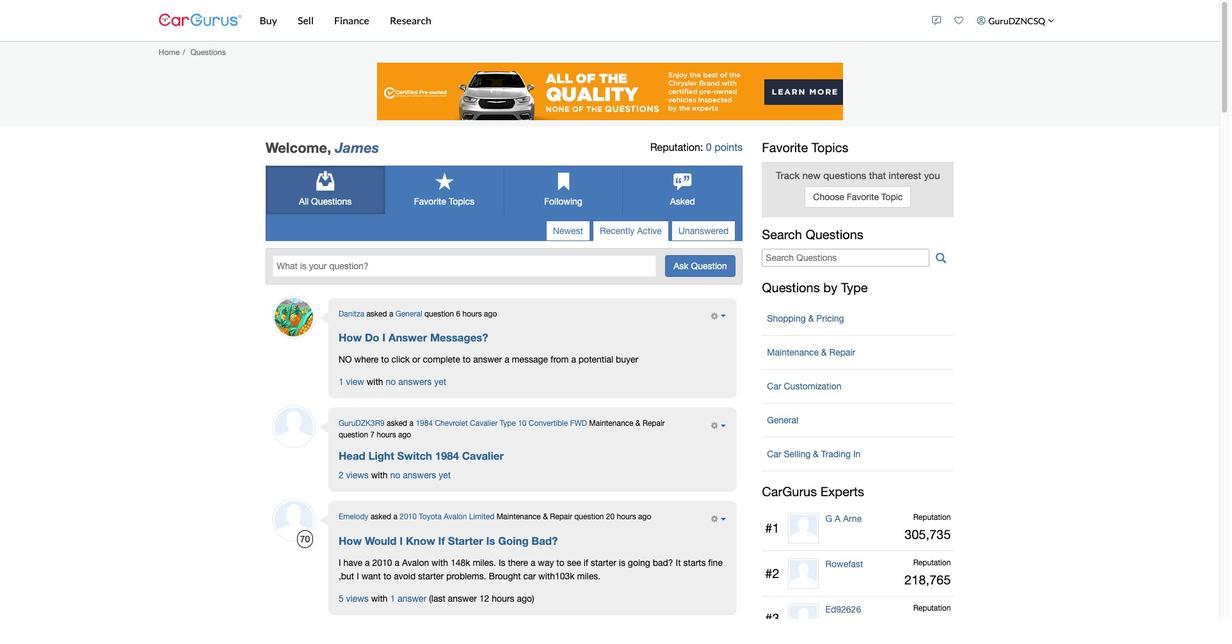 Task type: vqa. For each thing, say whether or not it's contained in the screenshot.
a Avalon
yes



Task type: locate. For each thing, give the bounding box(es) containing it.
1 horizontal spatial 1984
[[435, 450, 459, 463]]

with for 1
[[367, 377, 383, 388]]

would
[[365, 535, 397, 548]]

ago up 'switch'
[[398, 431, 411, 440]]

1 vertical spatial answers
[[403, 471, 436, 481]]

2 views link
[[339, 471, 369, 481]]

5
[[339, 594, 344, 604]]

starter up 5 views with 1 answer (last answer 12 hours ago)
[[418, 572, 444, 582]]

question inside maintenance & repair question             7 hours ago
[[339, 431, 368, 440]]

0 vertical spatial maintenance
[[767, 348, 819, 358]]

0 vertical spatial topics
[[812, 140, 849, 155]]

how do i answer messages? link
[[339, 332, 488, 345]]

0 horizontal spatial avalon
[[402, 558, 429, 568]]

1 vertical spatial topics
[[449, 197, 475, 207]]

starter right "if"
[[591, 558, 617, 568]]

& right fwd
[[636, 420, 641, 429]]

car for car selling & trading in
[[767, 450, 782, 460]]

1 horizontal spatial ago
[[484, 310, 497, 319]]

answer
[[473, 355, 502, 365], [398, 594, 427, 604], [448, 594, 477, 604]]

0 vertical spatial general
[[396, 310, 422, 319]]

choose favorite topic link
[[805, 186, 911, 208]]

recently active
[[600, 226, 662, 236]]

2 vertical spatial reputation
[[913, 604, 951, 613]]

1 horizontal spatial topics
[[812, 140, 849, 155]]

ago
[[484, 310, 497, 319], [398, 431, 411, 440], [638, 513, 651, 522]]

asked
[[367, 310, 387, 319], [387, 420, 407, 429], [371, 513, 391, 522]]

in
[[853, 450, 861, 460]]

to left click
[[381, 355, 389, 365]]

no down light
[[390, 471, 400, 481]]

no down click
[[386, 377, 396, 388]]

2010 for toyota
[[400, 513, 417, 522]]

favorite topics inside favorite topics link
[[414, 197, 475, 207]]

1 vertical spatial question
[[339, 431, 368, 440]]

1 horizontal spatial is
[[499, 558, 506, 568]]

avalon inside i have a 2010 a avalon with 148k miles. is there a way to see if starter is going  bad? it starts fine ,but i want to avoid starter problems. brought car with103k  miles.
[[402, 558, 429, 568]]

repair inside maintenance & repair question             7 hours ago
[[643, 420, 665, 429]]

questions
[[190, 47, 226, 57], [311, 197, 352, 207], [806, 227, 864, 242], [762, 281, 820, 295]]

reputation up 218,765
[[913, 559, 951, 568]]

1 vertical spatial starter
[[418, 572, 444, 582]]

1 vertical spatial no answers yet link
[[390, 471, 451, 481]]

is
[[486, 535, 495, 548], [499, 558, 506, 568]]

general link up "car selling & trading in" link
[[762, 409, 954, 432]]

i have a 2010 a avalon with 148k miles. is there a way to see if starter is going  bad? it starts fine ,but i want to avoid starter problems. brought car with103k  miles.
[[339, 558, 723, 582]]

2 how from the top
[[339, 535, 362, 548]]

answers down head light switch 1984 cavalier link
[[403, 471, 436, 481]]

0 horizontal spatial miles.
[[473, 558, 496, 568]]

0 horizontal spatial 1
[[339, 377, 344, 388]]

0 vertical spatial no
[[386, 377, 396, 388]]

1 left view
[[339, 377, 344, 388]]

2010 left toyota
[[400, 513, 417, 522]]

i left have
[[339, 558, 341, 568]]

1 horizontal spatial starter
[[591, 558, 617, 568]]

with right view
[[367, 377, 383, 388]]

1 vertical spatial repair
[[643, 420, 665, 429]]

reputation inside reputation 305,735
[[913, 514, 951, 523]]

1 vertical spatial miles.
[[577, 572, 601, 582]]

newest
[[553, 226, 583, 236]]

add a car review image
[[933, 16, 942, 25]]

6
[[456, 310, 460, 319]]

a
[[389, 310, 393, 319], [505, 355, 509, 365], [571, 355, 576, 365], [410, 420, 414, 429], [393, 513, 398, 522], [365, 558, 370, 568], [395, 558, 400, 568], [531, 558, 536, 568]]

0 vertical spatial views
[[346, 471, 369, 481]]

tab panel
[[272, 298, 737, 620]]

1 vertical spatial ago
[[398, 431, 411, 440]]

1 vertical spatial type
[[500, 420, 516, 429]]

no answers yet link down head light switch 1984 cavalier link
[[390, 471, 451, 481]]

reputation inside reputation 218,765
[[913, 559, 951, 568]]

0 horizontal spatial ago
[[398, 431, 411, 440]]

2 vertical spatial ago
[[638, 513, 651, 522]]

0 vertical spatial no answers yet link
[[386, 377, 446, 388]]

0 vertical spatial repair
[[830, 348, 856, 358]]

no for 2 views
[[390, 471, 400, 481]]

all
[[299, 197, 309, 207]]

1 vertical spatial is
[[499, 558, 506, 568]]

1 vertical spatial 1984
[[435, 450, 459, 463]]

avalon up avoid
[[402, 558, 429, 568]]

how up have
[[339, 535, 362, 548]]

70
[[300, 535, 310, 545]]

None submit
[[665, 256, 736, 277]]

asked up the do
[[367, 310, 387, 319]]

to right want
[[383, 572, 391, 582]]

maintenance
[[767, 348, 819, 358], [589, 420, 634, 429], [497, 513, 541, 522]]

asked up would
[[371, 513, 391, 522]]

tab panel containing how do i answer messages?
[[272, 298, 737, 620]]

fine
[[708, 558, 723, 568]]

0 vertical spatial 1984
[[416, 420, 433, 429]]

1 vertical spatial avalon
[[402, 558, 429, 568]]

finance button
[[324, 0, 380, 41]]

1 horizontal spatial general link
[[762, 409, 954, 432]]

maintenance right fwd
[[589, 420, 634, 429]]

0 vertical spatial starter
[[591, 558, 617, 568]]

repair inside "maintenance & repair" "link"
[[830, 348, 856, 358]]

no answers yet link
[[386, 377, 446, 388], [390, 471, 451, 481]]

avalon up how would i know if starter is going bad?
[[444, 513, 467, 522]]

answer down messages?
[[473, 355, 502, 365]]

1 horizontal spatial type
[[841, 281, 868, 295]]

3 reputation from the top
[[913, 604, 951, 613]]

car left customization
[[767, 382, 782, 392]]

want
[[362, 572, 381, 582]]

2 horizontal spatial ago
[[638, 513, 651, 522]]

0 horizontal spatial 2010
[[372, 558, 392, 568]]

a up avoid
[[395, 558, 400, 568]]

general link up answer at the bottom of page
[[396, 310, 422, 319]]

2010 inside i have a 2010 a avalon with 148k miles. is there a way to see if starter is going  bad? it starts fine ,but i want to avoid starter problems. brought car with103k  miles.
[[372, 558, 392, 568]]

0 vertical spatial cavalier
[[470, 420, 498, 429]]

1 views from the top
[[346, 471, 369, 481]]

maintenance for maintenance & repair question             7 hours ago
[[589, 420, 634, 429]]

views right 5
[[346, 594, 369, 604]]

0 vertical spatial asked
[[367, 310, 387, 319]]

question down gurudzk3r9 at the left bottom of the page
[[339, 431, 368, 440]]

1 reputation from the top
[[913, 514, 951, 523]]

2010
[[400, 513, 417, 522], [372, 558, 392, 568]]

type left '10'
[[500, 420, 516, 429]]

2 views from the top
[[346, 594, 369, 604]]

1 vertical spatial cavalier
[[462, 450, 504, 463]]

to down messages?
[[463, 355, 471, 365]]

there
[[508, 558, 528, 568]]

5 views with 1 answer (last answer 12 hours ago)
[[339, 594, 534, 604]]

2 vertical spatial repair
[[550, 513, 572, 522]]

choose questions to view tab list
[[266, 166, 743, 215]]

0 vertical spatial answers
[[398, 377, 432, 388]]

#2
[[765, 566, 780, 581]]

maintenance up 'going'
[[497, 513, 541, 522]]

1984 chevrolet cavalier type 10 convertible fwd link
[[416, 420, 587, 429]]

0 horizontal spatial question
[[339, 431, 368, 440]]

pricing
[[817, 314, 844, 324]]

2 horizontal spatial question
[[575, 513, 604, 522]]

2010 up want
[[372, 558, 392, 568]]

car customization
[[767, 382, 842, 392]]

general link
[[396, 310, 422, 319], [762, 409, 954, 432]]

1 vertical spatial car
[[767, 450, 782, 460]]

following link
[[504, 167, 623, 215]]

& inside maintenance & repair question             7 hours ago
[[636, 420, 641, 429]]

0 vertical spatial reputation
[[913, 514, 951, 523]]

yet down complete
[[434, 377, 446, 388]]

& down pricing
[[821, 348, 827, 358]]

ago right 20
[[638, 513, 651, 522]]

0 vertical spatial avalon
[[444, 513, 467, 522]]

1984 right 'switch'
[[435, 450, 459, 463]]

cavalier down maintenance & repair question             7 hours ago
[[462, 450, 504, 463]]

sell
[[298, 14, 314, 26]]

user icon image
[[977, 16, 986, 25]]

0 vertical spatial how
[[339, 332, 362, 345]]

1 horizontal spatial maintenance
[[589, 420, 634, 429]]

0 vertical spatial favorite topics
[[762, 140, 849, 155]]

asked right gurudzk3r9 at the left bottom of the page
[[387, 420, 407, 429]]

gurudzk3r9
[[339, 420, 385, 429]]

car left selling
[[767, 450, 782, 460]]

1 vertical spatial yet
[[439, 471, 451, 481]]

no answers yet link for 2 views with no answers yet
[[390, 471, 451, 481]]

maintenance & repair link
[[762, 341, 954, 365]]

cargurus logo homepage link link
[[158, 2, 242, 39]]

miles. down "if"
[[577, 572, 601, 582]]

hours right the 7
[[377, 431, 396, 440]]

0 horizontal spatial 1984
[[416, 420, 433, 429]]

question
[[424, 310, 454, 319], [339, 431, 368, 440], [575, 513, 604, 522]]

a right from
[[571, 355, 576, 365]]

2 vertical spatial maintenance
[[497, 513, 541, 522]]

1 vertical spatial maintenance
[[589, 420, 634, 429]]

g a arne
[[826, 514, 862, 525]]

messages?
[[430, 332, 488, 345]]

general up selling
[[767, 416, 799, 426]]

repair for maintenance & repair
[[830, 348, 856, 358]]

no for 1 view
[[386, 377, 396, 388]]

reputation down 218,765
[[913, 604, 951, 613]]

0 vertical spatial 2010
[[400, 513, 417, 522]]

0 horizontal spatial favorite topics
[[414, 197, 475, 207]]

following
[[544, 197, 583, 207]]

head light switch 1984 cavalier link
[[339, 450, 504, 463]]

ago inside maintenance & repair question             7 hours ago
[[398, 431, 411, 440]]

active
[[637, 226, 662, 236]]

toyota
[[419, 513, 442, 522]]

cargurus experts
[[762, 485, 864, 500]]

2 horizontal spatial repair
[[830, 348, 856, 358]]

hours inside maintenance & repair question             7 hours ago
[[377, 431, 396, 440]]

cargurus
[[762, 485, 817, 500]]

a left way
[[531, 558, 536, 568]]

asked link
[[623, 167, 742, 215]]

1 horizontal spatial 2010
[[400, 513, 417, 522]]

1 vertical spatial favorite topics
[[414, 197, 475, 207]]

1 vertical spatial reputation
[[913, 559, 951, 568]]

with down light
[[371, 471, 388, 481]]

1 how from the top
[[339, 332, 362, 345]]

0 vertical spatial 1
[[339, 377, 344, 388]]

i right ,but
[[357, 572, 359, 582]]

new
[[803, 170, 821, 181]]

2 reputation from the top
[[913, 559, 951, 568]]

with left 148k
[[432, 558, 448, 568]]

buyer
[[616, 355, 639, 365]]

starts
[[684, 558, 706, 568]]

recently
[[600, 226, 635, 236]]

see
[[567, 558, 581, 568]]

how
[[339, 332, 362, 345], [339, 535, 362, 548]]

2 horizontal spatial maintenance
[[767, 348, 819, 358]]

1 vertical spatial 1
[[390, 594, 395, 604]]

is left 'going'
[[486, 535, 495, 548]]

with down want
[[371, 594, 388, 604]]

type right by
[[841, 281, 868, 295]]

car
[[767, 382, 782, 392], [767, 450, 782, 460]]

avalon for toyota
[[444, 513, 467, 522]]

1 horizontal spatial avalon
[[444, 513, 467, 522]]

1 vertical spatial no
[[390, 471, 400, 481]]

no answers yet link down or
[[386, 377, 446, 388]]

question left 6
[[424, 310, 454, 319]]

0 vertical spatial type
[[841, 281, 868, 295]]

218,765
[[905, 573, 951, 588]]

maintenance down "shopping"
[[767, 348, 819, 358]]

0 vertical spatial question
[[424, 310, 454, 319]]

questions up "shopping"
[[762, 281, 820, 295]]

0 horizontal spatial topics
[[449, 197, 475, 207]]

answer left 12
[[448, 594, 477, 604]]

with for 2
[[371, 471, 388, 481]]

how do i answer messages?
[[339, 332, 488, 345]]

reputation up 305,735
[[913, 514, 951, 523]]

& left pricing
[[808, 314, 814, 324]]

danitza link
[[339, 310, 364, 319]]

james
[[335, 139, 379, 156]]

1 horizontal spatial 1
[[390, 594, 395, 604]]

1984 left chevrolet
[[416, 420, 433, 429]]

0 horizontal spatial maintenance
[[497, 513, 541, 522]]

0 horizontal spatial is
[[486, 535, 495, 548]]

advertisement region
[[377, 63, 843, 120]]

reputation for 218,765
[[913, 559, 951, 568]]

1 vertical spatial views
[[346, 594, 369, 604]]

0 horizontal spatial favorite
[[414, 197, 446, 207]]

1 vertical spatial general
[[767, 416, 799, 426]]

questions inside tab list
[[311, 197, 352, 207]]

welcome, james
[[266, 139, 379, 156]]

car selling & trading in
[[767, 450, 861, 460]]

0 vertical spatial car
[[767, 382, 782, 392]]

menu bar
[[242, 0, 926, 41]]

is up brought
[[499, 558, 506, 568]]

2 horizontal spatial favorite
[[847, 192, 879, 202]]

1984 for cavalier
[[435, 450, 459, 463]]

yet down head light switch 1984 cavalier link
[[439, 471, 451, 481]]

0 horizontal spatial type
[[500, 420, 516, 429]]

0 vertical spatial is
[[486, 535, 495, 548]]

views right 2
[[346, 471, 369, 481]]

maintenance inside maintenance & repair question             7 hours ago
[[589, 420, 634, 429]]

with103k
[[539, 572, 575, 582]]

topics
[[812, 140, 849, 155], [449, 197, 475, 207]]

question left 20
[[575, 513, 604, 522]]

answers for 2 views with no answers yet
[[403, 471, 436, 481]]

0 horizontal spatial general
[[396, 310, 422, 319]]

with
[[367, 377, 383, 388], [371, 471, 388, 481], [432, 558, 448, 568], [371, 594, 388, 604]]

2 vertical spatial asked
[[371, 513, 391, 522]]

1 horizontal spatial repair
[[643, 420, 665, 429]]

What is your question? text field
[[273, 256, 657, 277]]

miles. up problems.
[[473, 558, 496, 568]]

how left the do
[[339, 332, 362, 345]]

1 down avoid
[[390, 594, 395, 604]]

home / questions
[[159, 47, 226, 57]]

/
[[183, 47, 185, 57]]

car for car customization
[[767, 382, 782, 392]]

views
[[346, 471, 369, 481], [346, 594, 369, 604]]

maintenance inside "link"
[[767, 348, 819, 358]]

all questions link
[[266, 167, 385, 215]]

0 horizontal spatial general link
[[396, 310, 422, 319]]

2 car from the top
[[767, 450, 782, 460]]

0 vertical spatial general link
[[396, 310, 422, 319]]

a up 'switch'
[[410, 420, 414, 429]]

answers down or
[[398, 377, 432, 388]]

0 vertical spatial yet
[[434, 377, 446, 388]]

ago)
[[517, 594, 534, 604]]

& inside "link"
[[821, 348, 827, 358]]

cavalier right chevrolet
[[470, 420, 498, 429]]

how would i know if starter is going bad? link
[[339, 535, 558, 548]]

general up answer at the bottom of page
[[396, 310, 422, 319]]

no answers yet link for 1 view with no answers yet
[[386, 377, 446, 388]]

1 view link
[[339, 377, 364, 388]]

potential
[[579, 355, 613, 365]]

answer
[[389, 332, 427, 345]]

reputation: 0 points
[[650, 141, 743, 153]]

1 vertical spatial how
[[339, 535, 362, 548]]

a up would
[[393, 513, 398, 522]]

1 horizontal spatial favorite topics
[[762, 140, 849, 155]]

limited
[[469, 513, 495, 522]]

1 car from the top
[[767, 382, 782, 392]]

1 vertical spatial asked
[[387, 420, 407, 429]]

1 vertical spatial 2010
[[372, 558, 392, 568]]

ago right 6
[[484, 310, 497, 319]]

questions right all
[[311, 197, 352, 207]]

gurudzk3r9 link
[[339, 420, 385, 429]]

& right selling
[[813, 450, 819, 460]]

hours right 6
[[463, 310, 482, 319]]



Task type: describe. For each thing, give the bounding box(es) containing it.
no where to click or complete to answer a message from a potential buyer
[[339, 355, 639, 365]]

starter
[[448, 535, 483, 548]]

with for 5
[[371, 594, 388, 604]]

choose
[[813, 192, 844, 202]]

experts
[[821, 485, 864, 500]]

148k
[[451, 558, 470, 568]]

shopping & pricing link
[[762, 308, 954, 331]]

2 vertical spatial question
[[575, 513, 604, 522]]

asked for light
[[387, 420, 407, 429]]

switch
[[397, 450, 432, 463]]

2
[[339, 471, 344, 481]]

shopping
[[767, 314, 806, 324]]

(last
[[429, 594, 446, 604]]

a up want
[[365, 558, 370, 568]]

& for maintenance & repair question             7 hours ago
[[636, 420, 641, 429]]

a left message
[[505, 355, 509, 365]]

gurudzncsq button
[[971, 3, 1061, 38]]

views for 2
[[346, 471, 369, 481]]

gurudzncsq menu
[[926, 3, 1061, 38]]

1 horizontal spatial favorite
[[762, 140, 808, 155]]

#1
[[765, 521, 780, 536]]

0 vertical spatial miles.
[[473, 558, 496, 568]]

if
[[584, 558, 588, 568]]

answer down avoid
[[398, 594, 427, 604]]

choose favorite topic
[[813, 192, 903, 202]]

if
[[438, 535, 445, 548]]

emelody link
[[339, 513, 369, 522]]

10
[[518, 420, 527, 429]]

hours right 20
[[617, 513, 636, 522]]

head
[[339, 450, 366, 463]]

do
[[365, 332, 379, 345]]

,but
[[339, 572, 354, 582]]

yet for 1 view with no answers yet
[[434, 377, 446, 388]]

track new questions that interest you
[[776, 170, 940, 181]]

gurudzncsq
[[989, 15, 1046, 26]]

ed92626
[[826, 605, 861, 615]]

how would i know if starter is going bad?
[[339, 535, 558, 548]]

buy
[[260, 14, 277, 26]]

shopping & pricing
[[767, 314, 844, 324]]

asked for do
[[367, 310, 387, 319]]

topics inside choose questions to view tab list
[[449, 197, 475, 207]]

search questions
[[762, 227, 864, 242]]

emelody
[[339, 513, 369, 522]]

sell button
[[287, 0, 324, 41]]

rowefast
[[826, 560, 863, 570]]

search
[[762, 227, 802, 242]]

7
[[370, 431, 375, 440]]

from
[[551, 355, 569, 365]]

i left know
[[400, 535, 403, 548]]

1 horizontal spatial miles.
[[577, 572, 601, 582]]

selling
[[784, 450, 811, 460]]

reputation:
[[650, 141, 703, 153]]

arne
[[843, 514, 862, 525]]

asked for would
[[371, 513, 391, 522]]

emelody asked a 2010 toyota avalon limited maintenance & repair             question             20 hours ago
[[339, 513, 651, 522]]

1984 for chevrolet
[[416, 420, 433, 429]]

repair for maintenance & repair question             7 hours ago
[[643, 420, 665, 429]]

menu bar containing buy
[[242, 0, 926, 41]]

maintenance for maintenance & repair
[[767, 348, 819, 358]]

head light switch 1984 cavalier
[[339, 450, 504, 463]]

maintenance & repair question             7 hours ago
[[339, 420, 665, 440]]

points
[[715, 141, 743, 153]]

a up answer at the bottom of page
[[389, 310, 393, 319]]

0 horizontal spatial starter
[[418, 572, 444, 582]]

2010 toyota avalon limited link
[[400, 513, 495, 522]]

bad?
[[653, 558, 673, 568]]

2 views with no answers yet
[[339, 471, 451, 481]]

chevrolet
[[435, 420, 468, 429]]

& for maintenance & repair
[[821, 348, 827, 358]]

convertible
[[529, 420, 568, 429]]

questions up search questions text box
[[806, 227, 864, 242]]

0 vertical spatial ago
[[484, 310, 497, 319]]

going
[[628, 558, 650, 568]]

buy button
[[249, 0, 287, 41]]

chevron down image
[[1048, 17, 1055, 24]]

interest
[[889, 170, 922, 181]]

questions by type
[[762, 281, 868, 295]]

asked
[[670, 197, 695, 207]]

avalon for a
[[402, 558, 429, 568]]

yet for 2 views with no answers yet
[[439, 471, 451, 481]]

favorite inside choose favorite topic link
[[847, 192, 879, 202]]

answers for 1 view with no answers yet
[[398, 377, 432, 388]]

to left 'see'
[[557, 558, 565, 568]]

or
[[412, 355, 420, 365]]

favorite inside favorite topics link
[[414, 197, 446, 207]]

questions right /
[[190, 47, 226, 57]]

gurudzk3r9 asked a 1984 chevrolet cavalier type 10 convertible fwd
[[339, 420, 587, 429]]

car selling & trading in link
[[762, 443, 954, 466]]

topic
[[882, 192, 903, 202]]

hours right 12
[[492, 594, 514, 604]]

light
[[369, 450, 394, 463]]

12
[[479, 594, 489, 604]]

saved cars image
[[955, 16, 964, 25]]

recently active link
[[593, 221, 669, 242]]

cargurus logo homepage link image
[[158, 2, 242, 39]]

by
[[824, 281, 838, 295]]

reputation for 305,735
[[913, 514, 951, 523]]

sort questions by tab list
[[546, 221, 736, 242]]

message
[[512, 355, 548, 365]]

is inside i have a 2010 a avalon with 148k miles. is there a way to see if starter is going  bad? it starts fine ,but i want to avoid starter problems. brought car with103k  miles.
[[499, 558, 506, 568]]

1 horizontal spatial question
[[424, 310, 454, 319]]

& for shopping & pricing
[[808, 314, 814, 324]]

fwd
[[570, 420, 587, 429]]

research
[[390, 14, 432, 26]]

view
[[346, 377, 364, 388]]

305,735
[[905, 528, 951, 543]]

have
[[343, 558, 363, 568]]

& up bad?
[[543, 513, 548, 522]]

0 horizontal spatial repair
[[550, 513, 572, 522]]

2010 for a
[[372, 558, 392, 568]]

customization
[[784, 382, 842, 392]]

it
[[676, 558, 681, 568]]

0
[[706, 141, 712, 153]]

with inside i have a 2010 a avalon with 148k miles. is there a way to see if starter is going  bad? it starts fine ,but i want to avoid starter problems. brought car with103k  miles.
[[432, 558, 448, 568]]

views for 5
[[346, 594, 369, 604]]

i right the do
[[382, 332, 386, 345]]

1 vertical spatial general link
[[762, 409, 954, 432]]

1 horizontal spatial general
[[767, 416, 799, 426]]

maintenance & repair
[[767, 348, 856, 358]]

a
[[835, 514, 841, 525]]

no
[[339, 355, 352, 365]]

how for how do i answer messages?
[[339, 332, 362, 345]]

Search Questions text field
[[762, 249, 930, 267]]

know
[[406, 535, 435, 548]]

unanswered
[[679, 226, 729, 236]]

is inside how would i know if starter is going bad? link
[[486, 535, 495, 548]]

how for how would i know if starter is going bad?
[[339, 535, 362, 548]]

favorite topics link
[[385, 167, 504, 215]]

car
[[523, 572, 536, 582]]



